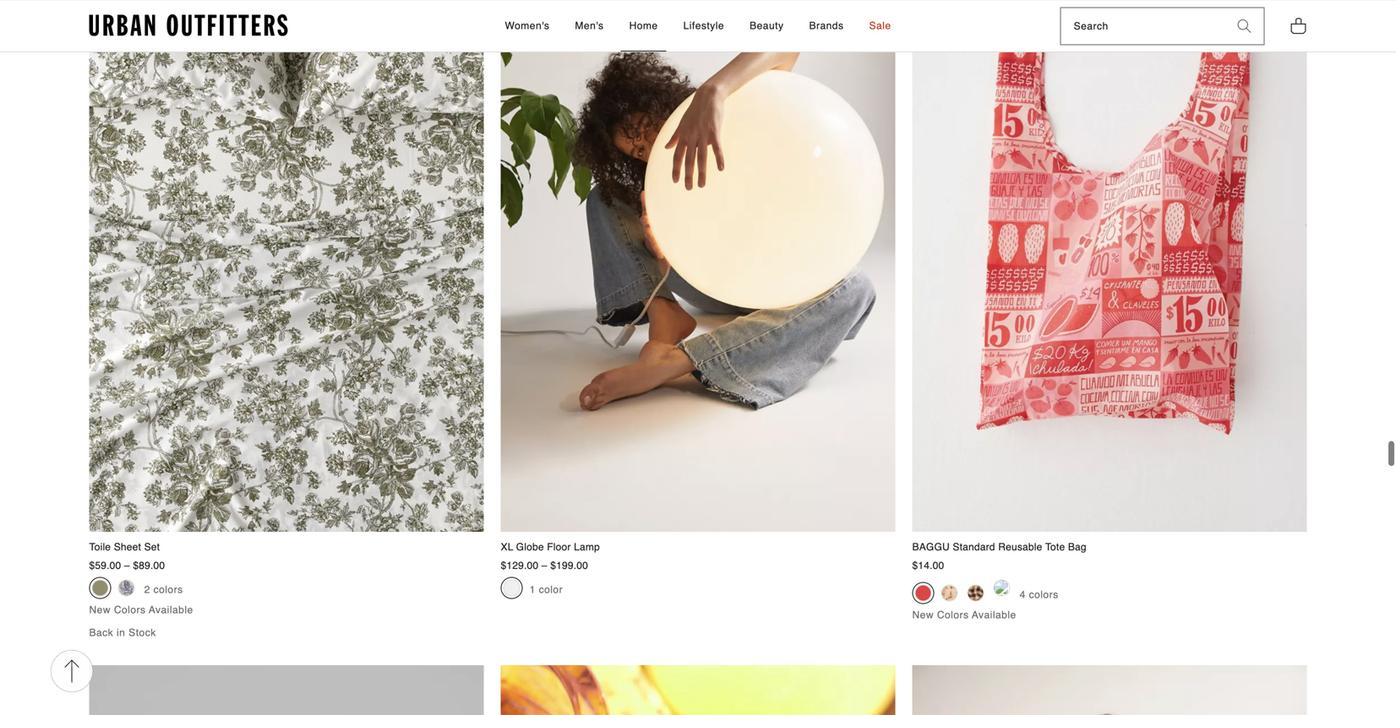 Task type: locate. For each thing, give the bounding box(es) containing it.
red multi image
[[915, 585, 932, 602]]

$199.00
[[550, 560, 588, 572]]

xl
[[501, 542, 513, 554]]

Search text field
[[1061, 8, 1225, 45]]

lamp
[[574, 542, 600, 554]]

0 horizontal spatial new colors available
[[89, 605, 193, 617]]

stanley legendary classic canteen image
[[89, 666, 484, 716]]

1 color
[[529, 584, 563, 596]]

search image
[[1238, 20, 1251, 33]]

– down sheet
[[124, 560, 130, 572]]

None search field
[[1061, 8, 1225, 45]]

toile sheet set link
[[89, 0, 484, 555]]

colors
[[114, 605, 146, 617], [937, 610, 969, 622]]

colors right the 4
[[1029, 589, 1059, 601]]

blue image
[[118, 580, 135, 597]]

1 horizontal spatial colors
[[1029, 589, 1059, 601]]

– down xl globe floor lamp
[[542, 560, 547, 572]]

new colors available down wavy gingham peach icon
[[912, 610, 1016, 622]]

1 horizontal spatial available
[[972, 610, 1016, 622]]

0 horizontal spatial –
[[124, 560, 130, 572]]

colors down merbunny icon
[[937, 610, 969, 622]]

reusable
[[998, 542, 1042, 554]]

available down pink green awning stripe icon
[[972, 610, 1016, 622]]

colors for 2 colors
[[153, 584, 183, 596]]

1
[[529, 584, 536, 596]]

1 – from the left
[[124, 560, 130, 572]]

0 horizontal spatial colors
[[153, 584, 183, 596]]

available
[[149, 605, 193, 617], [972, 610, 1016, 622]]

sale link
[[861, 1, 900, 52]]

new down green image in the bottom of the page
[[89, 605, 111, 617]]

tote
[[1045, 542, 1065, 554]]

$89.00
[[133, 560, 165, 572]]

–
[[124, 560, 130, 572], [542, 560, 547, 572]]

color
[[539, 584, 563, 596]]

back
[[89, 627, 113, 639]]

sale
[[869, 20, 891, 32]]

original price: $59.00 – $89.00 element
[[89, 560, 165, 572]]

colors down blue icon
[[114, 605, 146, 617]]

women's
[[505, 20, 550, 32]]

colors right '2'
[[153, 584, 183, 596]]

new
[[89, 605, 111, 617], [912, 610, 934, 622]]

new colors available
[[89, 605, 193, 617], [912, 610, 1016, 622]]

0 horizontal spatial new
[[89, 605, 111, 617]]

new colors available down '2'
[[89, 605, 193, 617]]

$129.00 – $199.00
[[501, 560, 588, 572]]

baggu standard reusable tote bag link
[[912, 0, 1307, 555]]

standard
[[953, 542, 995, 554]]

floor
[[547, 542, 571, 554]]

new down 'red multi' image
[[912, 610, 934, 622]]

$59.00 – $89.00
[[89, 560, 165, 572]]

set
[[144, 542, 160, 554]]

– for $59.00
[[124, 560, 130, 572]]

2 – from the left
[[542, 560, 547, 572]]

baggu standard reusable tote bag image
[[912, 0, 1307, 532]]

baggu standard reusable tote bag
[[912, 542, 1087, 554]]

4 colors
[[1020, 589, 1059, 601]]

stock
[[129, 627, 156, 639]]

bag
[[1068, 542, 1087, 554]]

available down 2 colors
[[149, 605, 193, 617]]

colors
[[153, 584, 183, 596], [1029, 589, 1059, 601]]

1 horizontal spatial –
[[542, 560, 547, 572]]

men's
[[575, 20, 604, 32]]

beauty
[[750, 20, 784, 32]]

green image
[[92, 580, 109, 597]]



Task type: describe. For each thing, give the bounding box(es) containing it.
men's link
[[567, 1, 612, 52]]

pink green awning stripe image
[[993, 580, 1010, 597]]

main navigation element
[[353, 1, 1043, 52]]

1 horizontal spatial colors
[[937, 610, 969, 622]]

4
[[1020, 589, 1026, 601]]

urban outfitters image
[[89, 14, 288, 37]]

– for $129.00
[[542, 560, 547, 572]]

original price: $14.00 element
[[912, 560, 944, 572]]

home
[[629, 20, 658, 32]]

toile sheet set
[[89, 542, 160, 554]]

toile sheet set image
[[89, 0, 484, 532]]

xl globe floor lamp
[[501, 542, 600, 554]]

0 horizontal spatial available
[[149, 605, 193, 617]]

brands link
[[801, 1, 852, 52]]

back in stock
[[89, 627, 156, 639]]

globe
[[516, 542, 544, 554]]

sheet
[[114, 542, 141, 554]]

xl globe floor lamp link
[[501, 0, 895, 555]]

xl globe floor lamp image
[[501, 0, 895, 532]]

0 horizontal spatial colors
[[114, 605, 146, 617]]

in
[[117, 627, 125, 639]]

uo printed electric lighter image
[[501, 666, 895, 716]]

home link
[[621, 1, 666, 52]]

original price: $129.00 – $199.00 element
[[501, 560, 588, 572]]

1 horizontal spatial new colors available
[[912, 610, 1016, 622]]

lifestyle link
[[675, 1, 733, 52]]

1 horizontal spatial new
[[912, 610, 934, 622]]

colors for 4 colors
[[1029, 589, 1059, 601]]

women's link
[[496, 1, 558, 52]]

wavy gingham peach image
[[967, 585, 984, 602]]

brands
[[809, 20, 844, 32]]

white image
[[503, 580, 520, 597]]

2 colors
[[144, 584, 183, 596]]

merbunny image
[[941, 585, 958, 602]]

lifestyle
[[683, 20, 724, 32]]

my shopping bag image
[[1290, 16, 1307, 35]]

beauty link
[[741, 1, 792, 52]]

toile
[[89, 542, 111, 554]]

$59.00
[[89, 560, 121, 572]]

frog toile breezy cotton percale duvet set image
[[912, 666, 1307, 716]]

$129.00
[[501, 560, 539, 572]]

$14.00
[[912, 560, 944, 572]]

2
[[144, 584, 150, 596]]

baggu
[[912, 542, 950, 554]]



Task type: vqa. For each thing, say whether or not it's contained in the screenshot.
the topmost $149
no



